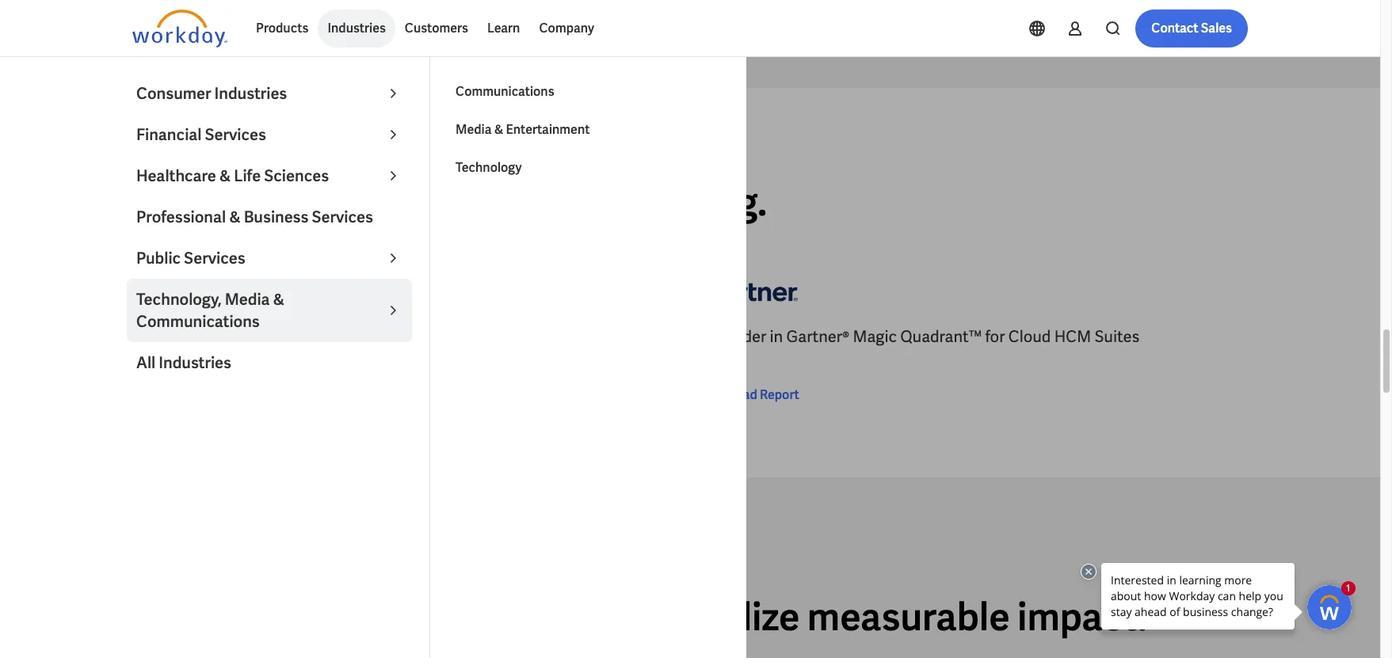 Task type: describe. For each thing, give the bounding box(es) containing it.
media inside technology, media & communications
[[225, 289, 270, 310]]

1 horizontal spatial media
[[456, 121, 492, 138]]

public
[[136, 248, 181, 269]]

products button
[[247, 10, 318, 48]]

technology, media & communications button
[[127, 279, 412, 342]]

technology
[[456, 159, 522, 176]]

company button
[[530, 10, 604, 48]]

2 for from the left
[[554, 327, 574, 348]]

read
[[729, 387, 758, 404]]

companies
[[132, 593, 328, 643]]

0 vertical spatial industries
[[328, 20, 386, 36]]

2 quadrant™ from the left
[[901, 327, 982, 348]]

communications inside technology, media & communications
[[136, 312, 260, 332]]

a for a leader in 2023 gartner® magic quadrant™ for cloud erp for service- centric enterprises
[[132, 327, 143, 348]]

and
[[535, 178, 600, 227]]

enterprises
[[189, 349, 271, 370]]

services for financial services
[[205, 124, 266, 145]]

media & entertainment
[[456, 121, 590, 138]]

in for 2023
[[199, 327, 213, 348]]

all industries
[[136, 353, 231, 373]]

professional & business services link
[[127, 197, 412, 238]]

customers
[[405, 20, 468, 36]]

read report link
[[703, 386, 800, 405]]

services for public services
[[184, 248, 246, 269]]

leader for a leader in gartner® magic quadrant™ for cloud hcm suites
[[717, 327, 767, 348]]

in for finance,
[[282, 178, 314, 227]]

1 vertical spatial services
[[312, 207, 373, 228]]

suites
[[1095, 327, 1140, 348]]

professional & business services
[[136, 207, 373, 228]]

analysts
[[167, 140, 224, 154]]

professional
[[136, 207, 226, 228]]

report
[[760, 387, 800, 404]]

quadrant™ inside a leader in 2023 gartner® magic quadrant™ for cloud erp for service- centric enterprises
[[368, 327, 449, 348]]

& inside technology, media & communications
[[273, 289, 285, 310]]

technology,
[[136, 289, 222, 310]]

2 magic from the left
[[853, 327, 897, 348]]

a leader in gartner® magic quadrant™ for cloud hcm suites
[[703, 327, 1140, 348]]

what
[[132, 140, 165, 154]]

realize
[[687, 593, 800, 643]]

financial services button
[[127, 114, 412, 155]]

2 cloud from the left
[[1009, 327, 1052, 348]]

a for a leader in gartner® magic quadrant™ for cloud hcm suites
[[703, 327, 714, 348]]

hcm
[[1055, 327, 1092, 348]]

across
[[336, 593, 451, 643]]

impact.
[[1018, 593, 1148, 643]]

say
[[226, 140, 246, 154]]

technology link
[[446, 149, 732, 187]]

sales
[[1202, 20, 1233, 36]]

cloud inside a leader in 2023 gartner® magic quadrant™ for cloud erp for service- centric enterprises
[[476, 327, 518, 348]]

a leader in 2023 gartner® magic quadrant™ for cloud erp for service- centric enterprises
[[132, 327, 635, 370]]

financial services
[[136, 124, 266, 145]]

erp
[[522, 327, 551, 348]]

public services button
[[127, 238, 412, 279]]

gartner image for gartner®
[[703, 269, 798, 313]]

consumer industries
[[136, 83, 287, 104]]

read report
[[729, 387, 800, 404]]



Task type: vqa. For each thing, say whether or not it's contained in the screenshot.
industries
yes



Task type: locate. For each thing, give the bounding box(es) containing it.
2 gartner® from the left
[[787, 327, 850, 348]]

& down public services dropdown button
[[273, 289, 285, 310]]

0 horizontal spatial quadrant™
[[368, 327, 449, 348]]

& inside "healthcare & life sciences" dropdown button
[[219, 166, 231, 186]]

industries for consumer industries
[[214, 83, 287, 104]]

0 horizontal spatial media
[[225, 289, 270, 310]]

services up technology, media & communications
[[184, 248, 246, 269]]

0 horizontal spatial gartner image
[[132, 269, 228, 313]]

3 for from the left
[[986, 327, 1006, 348]]

technology, media & communications
[[136, 289, 285, 332]]

2 vertical spatial services
[[184, 248, 246, 269]]

companies across all industries realize measurable impact.
[[132, 593, 1148, 643]]

cloud
[[476, 327, 518, 348], [1009, 327, 1052, 348]]

& down healthcare & life sciences
[[229, 207, 241, 228]]

leader
[[147, 327, 196, 348], [717, 327, 767, 348]]

leader
[[166, 178, 275, 227]]

for
[[453, 327, 473, 348], [554, 327, 574, 348], [986, 327, 1006, 348]]

& for business
[[229, 207, 241, 228]]

1 vertical spatial communications
[[136, 312, 260, 332]]

leader inside a leader in 2023 gartner® magic quadrant™ for cloud erp for service- centric enterprises
[[147, 327, 196, 348]]

what analysts say
[[132, 140, 246, 154]]

communications up media & entertainment
[[456, 83, 555, 100]]

communications down technology,
[[136, 312, 260, 332]]

for left hcm
[[986, 327, 1006, 348]]

2 horizontal spatial for
[[986, 327, 1006, 348]]

2023
[[216, 327, 250, 348]]

magic
[[320, 327, 364, 348], [853, 327, 897, 348]]

leader up centric
[[147, 327, 196, 348]]

customers button
[[395, 10, 478, 48]]

consumer industries button
[[127, 73, 412, 114]]

in
[[282, 178, 314, 227], [199, 327, 213, 348], [770, 327, 783, 348]]

1 gartner® from the left
[[254, 327, 317, 348]]

for left erp
[[453, 327, 473, 348]]

for right erp
[[554, 327, 574, 348]]

all
[[136, 353, 156, 373]]

in inside a leader in 2023 gartner® magic quadrant™ for cloud erp for service- centric enterprises
[[199, 327, 213, 348]]

media up 2023
[[225, 289, 270, 310]]

sciences
[[264, 166, 329, 186]]

a leader in finance, hr, and planning.
[[132, 178, 767, 227]]

entertainment
[[506, 121, 590, 138]]

leader for a leader in 2023 gartner® magic quadrant™ for cloud erp for service- centric enterprises
[[147, 327, 196, 348]]

business
[[244, 207, 309, 228]]

0 horizontal spatial magic
[[320, 327, 364, 348]]

1 horizontal spatial in
[[282, 178, 314, 227]]

in for gartner®
[[770, 327, 783, 348]]

industries up financial services dropdown button
[[214, 83, 287, 104]]

go to the homepage image
[[132, 10, 228, 48]]

gartner® inside a leader in 2023 gartner® magic quadrant™ for cloud erp for service- centric enterprises
[[254, 327, 317, 348]]

0 horizontal spatial leader
[[147, 327, 196, 348]]

a for a leader in finance, hr, and planning.
[[132, 178, 159, 227]]

0 horizontal spatial for
[[453, 327, 473, 348]]

cloud left erp
[[476, 327, 518, 348]]

a up the read report link at the bottom of page
[[703, 327, 714, 348]]

1 vertical spatial industries
[[214, 83, 287, 104]]

products
[[256, 20, 309, 36]]

media
[[456, 121, 492, 138], [225, 289, 270, 310]]

planning.
[[608, 178, 767, 227]]

leader up read
[[717, 327, 767, 348]]

healthcare & life sciences button
[[127, 155, 412, 197]]

cloud left hcm
[[1009, 327, 1052, 348]]

a
[[132, 178, 159, 227], [132, 327, 143, 348], [703, 327, 714, 348]]

industries
[[506, 593, 680, 643]]

services inside dropdown button
[[184, 248, 246, 269]]

finance,
[[322, 178, 459, 227]]

0 horizontal spatial cloud
[[476, 327, 518, 348]]

measurable
[[808, 593, 1010, 643]]

1 cloud from the left
[[476, 327, 518, 348]]

gartner® up the 'report'
[[787, 327, 850, 348]]

&
[[494, 121, 504, 138], [219, 166, 231, 186], [229, 207, 241, 228], [273, 289, 285, 310]]

communications
[[456, 83, 555, 100], [136, 312, 260, 332]]

hr,
[[466, 178, 527, 227]]

contact
[[1152, 20, 1199, 36]]

services up healthcare & life sciences
[[205, 124, 266, 145]]

service-
[[577, 327, 635, 348]]

industries for all industries
[[159, 353, 231, 373]]

public services
[[136, 248, 246, 269]]

gartner® right 2023
[[254, 327, 317, 348]]

services down sciences
[[312, 207, 373, 228]]

& inside media & entertainment link
[[494, 121, 504, 138]]

consumer
[[136, 83, 211, 104]]

1 magic from the left
[[320, 327, 364, 348]]

1 for from the left
[[453, 327, 473, 348]]

0 horizontal spatial gartner®
[[254, 327, 317, 348]]

communications link
[[446, 73, 732, 111]]

1 horizontal spatial quadrant™
[[901, 327, 982, 348]]

& up "technology"
[[494, 121, 504, 138]]

2 gartner image from the left
[[703, 269, 798, 313]]

industries down 2023
[[159, 353, 231, 373]]

1 horizontal spatial magic
[[853, 327, 897, 348]]

1 horizontal spatial leader
[[717, 327, 767, 348]]

0 vertical spatial services
[[205, 124, 266, 145]]

quadrant™
[[368, 327, 449, 348], [901, 327, 982, 348]]

services
[[205, 124, 266, 145], [312, 207, 373, 228], [184, 248, 246, 269]]

industries
[[328, 20, 386, 36], [214, 83, 287, 104], [159, 353, 231, 373]]

& left life
[[219, 166, 231, 186]]

contact sales
[[1152, 20, 1233, 36]]

centric
[[132, 349, 186, 370]]

a down what
[[132, 178, 159, 227]]

a up all
[[132, 327, 143, 348]]

gartner®
[[254, 327, 317, 348], [787, 327, 850, 348]]

1 horizontal spatial cloud
[[1009, 327, 1052, 348]]

gartner image
[[132, 269, 228, 313], [703, 269, 798, 313]]

& for entertainment
[[494, 121, 504, 138]]

1 horizontal spatial gartner®
[[787, 327, 850, 348]]

all
[[458, 593, 499, 643]]

& for life
[[219, 166, 231, 186]]

industries button
[[318, 10, 395, 48]]

0 horizontal spatial communications
[[136, 312, 260, 332]]

learn
[[487, 20, 520, 36]]

1 horizontal spatial gartner image
[[703, 269, 798, 313]]

0 horizontal spatial in
[[199, 327, 213, 348]]

0 vertical spatial media
[[456, 121, 492, 138]]

a inside a leader in 2023 gartner® magic quadrant™ for cloud erp for service- centric enterprises
[[132, 327, 143, 348]]

contact sales link
[[1136, 10, 1249, 48]]

all industries link
[[127, 342, 412, 384]]

company
[[539, 20, 595, 36]]

1 horizontal spatial for
[[554, 327, 574, 348]]

2 leader from the left
[[717, 327, 767, 348]]

magic inside a leader in 2023 gartner® magic quadrant™ for cloud erp for service- centric enterprises
[[320, 327, 364, 348]]

life
[[234, 166, 261, 186]]

1 horizontal spatial communications
[[456, 83, 555, 100]]

1 vertical spatial media
[[225, 289, 270, 310]]

media up "technology"
[[456, 121, 492, 138]]

2 vertical spatial industries
[[159, 353, 231, 373]]

financial
[[136, 124, 202, 145]]

services inside dropdown button
[[205, 124, 266, 145]]

1 gartner image from the left
[[132, 269, 228, 313]]

2 horizontal spatial in
[[770, 327, 783, 348]]

industries right products
[[328, 20, 386, 36]]

learn button
[[478, 10, 530, 48]]

gartner image for 2023
[[132, 269, 228, 313]]

1 quadrant™ from the left
[[368, 327, 449, 348]]

healthcare
[[136, 166, 216, 186]]

media & entertainment link
[[446, 111, 732, 149]]

1 leader from the left
[[147, 327, 196, 348]]

healthcare & life sciences
[[136, 166, 329, 186]]

& inside the professional & business services link
[[229, 207, 241, 228]]

0 vertical spatial communications
[[456, 83, 555, 100]]



